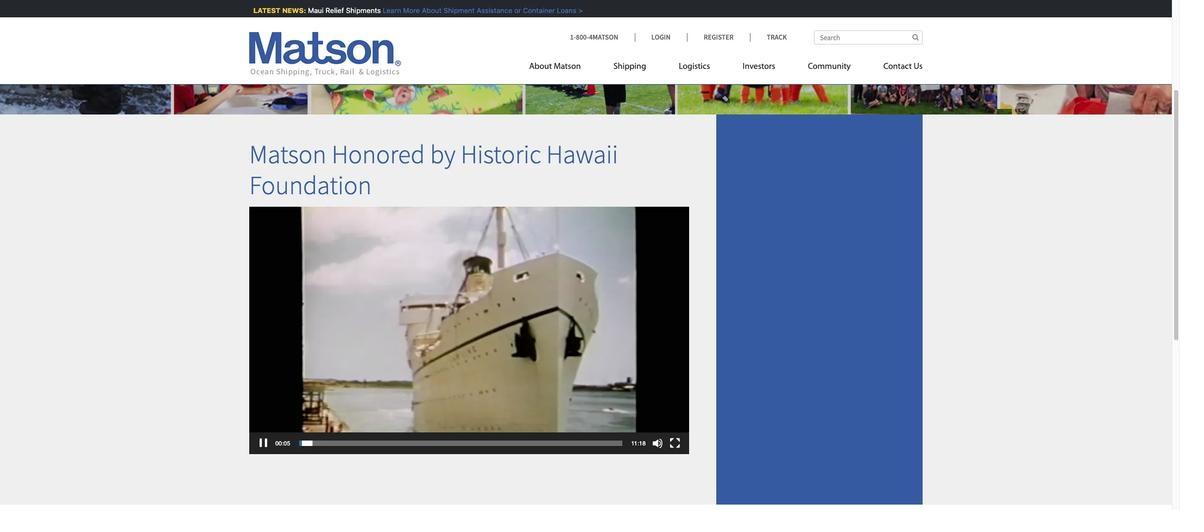 Task type: vqa. For each thing, say whether or not it's contained in the screenshot.
our
no



Task type: locate. For each thing, give the bounding box(es) containing it.
us
[[914, 62, 923, 71]]

about matson link
[[530, 57, 598, 79]]

foundation
[[249, 169, 372, 202]]

matson foundation giving image
[[0, 0, 1173, 115]]

section
[[703, 115, 937, 506]]

track link
[[750, 33, 787, 42]]

matson
[[554, 62, 581, 71], [249, 138, 327, 170]]

1 vertical spatial about
[[530, 62, 552, 71]]

shipping
[[614, 62, 647, 71]]

by
[[430, 138, 456, 170]]

historic
[[461, 138, 542, 170]]

latest news: maui relief shipments learn more about shipment assistance or container loans >
[[249, 6, 579, 15]]

container
[[519, 6, 551, 15]]

contact us link
[[868, 57, 923, 79]]

shipping link
[[598, 57, 663, 79]]

loans
[[553, 6, 573, 15]]

learn more about shipment assistance or container loans > link
[[379, 6, 579, 15]]

0 horizontal spatial matson
[[249, 138, 327, 170]]

register link
[[687, 33, 750, 42]]

hawaii
[[547, 138, 619, 170]]

matson inside matson honored by historic hawaii foundation
[[249, 138, 327, 170]]

shipments
[[342, 6, 377, 15]]

1 horizontal spatial matson
[[554, 62, 581, 71]]

1 horizontal spatial about
[[530, 62, 552, 71]]

search image
[[913, 34, 919, 41]]

matson honored by historic hawaii foundation
[[249, 138, 619, 202]]

video player application
[[249, 207, 690, 457]]

more
[[399, 6, 416, 15]]

about matson
[[530, 62, 581, 71]]

None search field
[[815, 30, 923, 45]]

0 horizontal spatial about
[[418, 6, 438, 15]]

news:
[[278, 6, 302, 15]]

about inside about matson link
[[530, 62, 552, 71]]

investors link
[[727, 57, 792, 79]]

00:05
[[276, 440, 290, 448]]

1 vertical spatial matson
[[249, 138, 327, 170]]

logistics
[[679, 62, 711, 71]]

login link
[[635, 33, 687, 42]]

>
[[575, 6, 579, 15]]

4matson
[[589, 33, 619, 42]]

learn
[[379, 6, 397, 15]]

shipment
[[440, 6, 471, 15]]

0 vertical spatial about
[[418, 6, 438, 15]]

maui
[[304, 6, 320, 15]]

slider
[[299, 441, 623, 446]]

or
[[510, 6, 517, 15]]

register
[[704, 33, 734, 42]]

track
[[767, 33, 787, 42]]

0 vertical spatial matson
[[554, 62, 581, 71]]

blue matson logo with ocean, shipping, truck, rail and logistics written beneath it. image
[[249, 32, 402, 77]]

about
[[418, 6, 438, 15], [530, 62, 552, 71]]



Task type: describe. For each thing, give the bounding box(es) containing it.
community link
[[792, 57, 868, 79]]

Search search field
[[815, 30, 923, 45]]

top menu navigation
[[530, 57, 923, 79]]

11:18
[[632, 440, 646, 448]]

contact
[[884, 62, 912, 71]]

1-800-4matson link
[[570, 33, 635, 42]]

1-
[[570, 33, 576, 42]]

honored
[[332, 138, 425, 170]]

logistics link
[[663, 57, 727, 79]]

relief
[[322, 6, 340, 15]]

800-
[[576, 33, 589, 42]]

slider inside video player application
[[299, 441, 623, 446]]

matson inside top menu navigation
[[554, 62, 581, 71]]

1-800-4matson
[[570, 33, 619, 42]]

assistance
[[473, 6, 508, 15]]

contact us
[[884, 62, 923, 71]]

login
[[652, 33, 671, 42]]

community
[[808, 62, 851, 71]]

investors
[[743, 62, 776, 71]]

latest
[[249, 6, 276, 15]]



